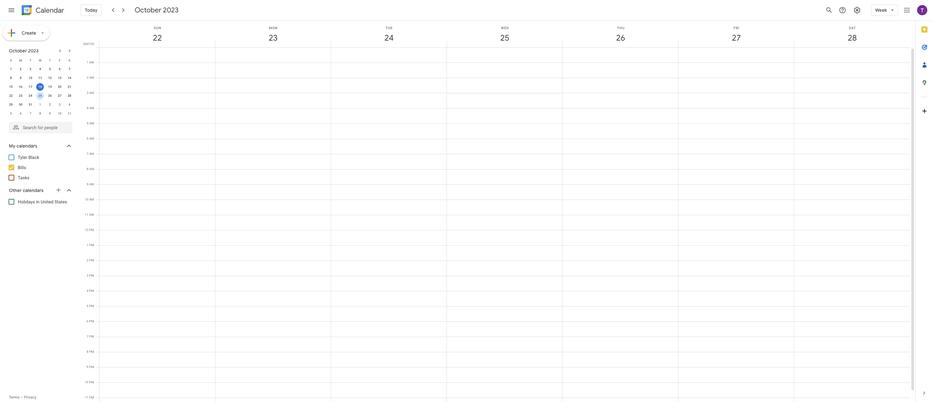 Task type: describe. For each thing, give the bounding box(es) containing it.
11 for 11 element
[[38, 76, 42, 80]]

1 cell from the left
[[99, 47, 215, 403]]

my calendars
[[9, 143, 37, 149]]

14
[[68, 76, 71, 80]]

1 for 1 pm
[[87, 244, 88, 247]]

sun
[[154, 26, 161, 30]]

12 for 12 pm
[[85, 228, 88, 232]]

today button
[[81, 3, 102, 18]]

3 for 3 pm
[[87, 274, 88, 278]]

22 link
[[150, 31, 165, 45]]

pm for 3 pm
[[89, 274, 94, 278]]

25 element
[[36, 92, 44, 100]]

11 element
[[36, 74, 44, 82]]

8 am
[[87, 167, 94, 171]]

2 for november 2 element
[[49, 103, 51, 106]]

week button
[[871, 3, 898, 18]]

pm for 7 pm
[[89, 335, 94, 339]]

23 link
[[266, 31, 281, 45]]

25 inside cell
[[38, 94, 42, 98]]

30 element
[[17, 101, 24, 109]]

other
[[9, 188, 22, 194]]

terms – privacy
[[9, 396, 36, 400]]

am for 10 am
[[89, 198, 94, 201]]

23 element
[[17, 92, 24, 100]]

holidays
[[18, 200, 35, 205]]

6 for 6 am
[[87, 137, 88, 140]]

calendars for my calendars
[[16, 143, 37, 149]]

my
[[9, 143, 15, 149]]

13 element
[[56, 74, 64, 82]]

settings menu image
[[853, 6, 861, 14]]

6 cell from the left
[[679, 47, 795, 403]]

7 up 14
[[69, 67, 70, 71]]

am for 9 am
[[89, 183, 94, 186]]

week
[[875, 7, 887, 13]]

5 cell from the left
[[563, 47, 679, 403]]

7 am
[[87, 152, 94, 156]]

10 for the november 10 element
[[58, 112, 61, 115]]

november 8 element
[[36, 110, 44, 118]]

november 10 element
[[56, 110, 64, 118]]

7 pm
[[87, 335, 94, 339]]

november 3 element
[[56, 101, 64, 109]]

6 down the f
[[59, 67, 61, 71]]

terms
[[9, 396, 20, 400]]

2 down m
[[20, 67, 22, 71]]

19
[[48, 85, 52, 89]]

20 element
[[56, 83, 64, 91]]

2 s from the left
[[68, 59, 70, 62]]

thu
[[617, 26, 625, 30]]

10 for 10 pm
[[85, 381, 88, 384]]

holidays in united states
[[18, 200, 67, 205]]

10 pm
[[85, 381, 94, 384]]

29
[[9, 103, 13, 106]]

8 for november 8 element
[[39, 112, 41, 115]]

november 6 element
[[17, 110, 24, 118]]

5 pm
[[87, 305, 94, 308]]

november 7 element
[[27, 110, 34, 118]]

26 inside october 2023 "grid"
[[48, 94, 52, 98]]

3 for the november 3 element
[[59, 103, 61, 106]]

27 inside column header
[[732, 33, 741, 43]]

23 inside row
[[19, 94, 22, 98]]

25 cell
[[35, 92, 45, 100]]

26 link
[[613, 31, 628, 45]]

am for 8 am
[[89, 167, 94, 171]]

row containing 22
[[6, 92, 74, 100]]

4 down the w
[[39, 67, 41, 71]]

november 11 element
[[66, 110, 73, 118]]

tue
[[386, 26, 393, 30]]

pm for 9 pm
[[89, 366, 94, 369]]

grid containing 22
[[81, 21, 915, 403]]

29 element
[[7, 101, 15, 109]]

am for 4 am
[[89, 106, 94, 110]]

1 t from the left
[[29, 59, 31, 62]]

24 inside column header
[[384, 33, 393, 43]]

9 for november 9 element
[[49, 112, 51, 115]]

add other calendars image
[[55, 187, 62, 194]]

7 cell from the left
[[795, 47, 910, 403]]

pm for 5 pm
[[89, 305, 94, 308]]

3 pm
[[87, 274, 94, 278]]

2 pm
[[87, 259, 94, 262]]

tasks
[[18, 175, 29, 180]]

pm for 11 pm
[[89, 396, 94, 400]]

1 up 15
[[10, 67, 12, 71]]

1 am
[[87, 61, 94, 64]]

2 for 2 pm
[[87, 259, 88, 262]]

black
[[28, 155, 39, 160]]

27 link
[[729, 31, 744, 45]]

calendar
[[36, 6, 64, 15]]

28 link
[[845, 31, 860, 45]]

am for 7 am
[[89, 152, 94, 156]]

0 horizontal spatial october 2023
[[9, 48, 39, 54]]

6 for "november 6" 'element'
[[20, 112, 22, 115]]

sun 22
[[152, 26, 162, 43]]

row containing s
[[6, 56, 74, 65]]

20
[[58, 85, 61, 89]]

18
[[38, 85, 42, 89]]

row containing 5
[[6, 109, 74, 118]]

8 for 8 am
[[87, 167, 88, 171]]

27 inside row
[[58, 94, 61, 98]]

today
[[85, 7, 97, 13]]

fri 27
[[732, 26, 741, 43]]

30
[[19, 103, 22, 106]]

am for 3 am
[[89, 91, 94, 95]]

28 element
[[66, 92, 73, 100]]

24 element
[[27, 92, 34, 100]]

my calendars list
[[1, 153, 79, 183]]

row containing 29
[[6, 100, 74, 109]]

2 cell from the left
[[215, 47, 331, 403]]

5 for 5 pm
[[87, 305, 88, 308]]

12 element
[[46, 74, 54, 82]]

10 element
[[27, 74, 34, 82]]

Search for people text field
[[13, 122, 69, 133]]

10 for 10 am
[[85, 198, 88, 201]]

5 am
[[87, 122, 94, 125]]

9 am
[[87, 183, 94, 186]]

9 up 16
[[20, 76, 22, 80]]

november 2 element
[[46, 101, 54, 109]]

tue 24
[[384, 26, 393, 43]]

18, today element
[[36, 83, 44, 91]]

24 column header
[[331, 21, 447, 47]]

24 link
[[382, 31, 396, 45]]

6 am
[[87, 137, 94, 140]]

7 for 7 pm
[[87, 335, 88, 339]]

other calendars button
[[1, 186, 79, 196]]

15
[[9, 85, 13, 89]]

9 for 9 am
[[87, 183, 88, 186]]

october 2023 grid
[[6, 56, 74, 118]]

am for 5 am
[[89, 122, 94, 125]]

6 pm
[[87, 320, 94, 323]]

11 am
[[85, 213, 94, 217]]

9 pm
[[87, 366, 94, 369]]

f
[[59, 59, 61, 62]]



Task type: vqa. For each thing, say whether or not it's contained in the screenshot.
Tomato, set event color 'menu item'
no



Task type: locate. For each thing, give the bounding box(es) containing it.
27 down fri
[[732, 33, 741, 43]]

25 link
[[498, 31, 512, 45]]

7 am from the top
[[89, 152, 94, 156]]

27 down '20' element
[[58, 94, 61, 98]]

2 down 26 element
[[49, 103, 51, 106]]

0 vertical spatial 2023
[[163, 6, 179, 15]]

22
[[152, 33, 162, 43], [9, 94, 13, 98]]

23 inside the mon 23
[[268, 33, 277, 43]]

1 horizontal spatial 26
[[616, 33, 625, 43]]

states
[[55, 200, 67, 205]]

28
[[847, 33, 857, 43], [68, 94, 71, 98]]

6 for 6 pm
[[87, 320, 88, 323]]

am up 5 am
[[89, 106, 94, 110]]

3 up the 10 element
[[30, 67, 31, 71]]

0 horizontal spatial 12
[[48, 76, 52, 80]]

4 am
[[87, 106, 94, 110]]

calendar heading
[[34, 6, 64, 15]]

8 pm from the top
[[89, 335, 94, 339]]

1 pm
[[87, 244, 94, 247]]

8 am from the top
[[89, 167, 94, 171]]

row group containing 1
[[6, 65, 74, 118]]

12
[[48, 76, 52, 80], [85, 228, 88, 232]]

22 inside column header
[[152, 33, 162, 43]]

10 up 11 pm
[[85, 381, 88, 384]]

4
[[39, 67, 41, 71], [69, 103, 70, 106], [87, 106, 88, 110], [87, 289, 88, 293]]

3 pm from the top
[[89, 259, 94, 262]]

7
[[69, 67, 70, 71], [30, 112, 31, 115], [87, 152, 88, 156], [87, 335, 88, 339]]

0 vertical spatial 23
[[268, 33, 277, 43]]

0 vertical spatial october
[[135, 6, 161, 15]]

1 up 2 am
[[87, 61, 88, 64]]

november 9 element
[[46, 110, 54, 118]]

pm up 2 pm
[[89, 244, 94, 247]]

8 up 15
[[10, 76, 12, 80]]

m
[[19, 59, 22, 62]]

12 for 12
[[48, 76, 52, 80]]

1 vertical spatial 27
[[58, 94, 61, 98]]

6 pm from the top
[[89, 305, 94, 308]]

pm for 4 pm
[[89, 289, 94, 293]]

11 down 10 am
[[85, 213, 88, 217]]

11
[[38, 76, 42, 80], [68, 112, 71, 115], [85, 213, 88, 217], [85, 396, 88, 400]]

26 element
[[46, 92, 54, 100]]

4 pm from the top
[[89, 274, 94, 278]]

2 pm from the top
[[89, 244, 94, 247]]

2 am from the top
[[89, 76, 94, 79]]

grid
[[81, 21, 915, 403]]

pm down 10 pm
[[89, 396, 94, 400]]

24 down 17 element on the left of page
[[29, 94, 32, 98]]

25
[[500, 33, 509, 43], [38, 94, 42, 98]]

1 vertical spatial 2023
[[28, 48, 39, 54]]

1 horizontal spatial october 2023
[[135, 6, 179, 15]]

1 for 1 am
[[87, 61, 88, 64]]

24 down "tue"
[[384, 33, 393, 43]]

calendar element
[[20, 4, 64, 18]]

1 horizontal spatial october
[[135, 6, 161, 15]]

mon
[[269, 26, 278, 30]]

5 up 12 element
[[49, 67, 51, 71]]

sat 28
[[847, 26, 857, 43]]

23
[[268, 33, 277, 43], [19, 94, 22, 98]]

3 cell from the left
[[331, 47, 447, 403]]

pm for 12 pm
[[89, 228, 94, 232]]

pm for 1 pm
[[89, 244, 94, 247]]

22 column header
[[99, 21, 215, 47]]

1 vertical spatial october 2023
[[9, 48, 39, 54]]

28 inside column header
[[847, 33, 857, 43]]

17
[[29, 85, 32, 89]]

11 down the november 4 element
[[68, 112, 71, 115]]

2 up 3 pm
[[87, 259, 88, 262]]

calendars up the in
[[23, 188, 44, 194]]

4 for the november 4 element
[[69, 103, 70, 106]]

pm down 2 pm
[[89, 274, 94, 278]]

22 element
[[7, 92, 15, 100]]

3 for 3 am
[[87, 91, 88, 95]]

10 up 17
[[29, 76, 32, 80]]

1 horizontal spatial 12
[[85, 228, 88, 232]]

3 am
[[87, 91, 94, 95]]

am down 5 am
[[89, 137, 94, 140]]

row group
[[6, 65, 74, 118]]

in
[[36, 200, 40, 205]]

10 am from the top
[[89, 198, 94, 201]]

2023 up 22 column header
[[163, 6, 179, 15]]

25 down 18, today element
[[38, 94, 42, 98]]

31
[[29, 103, 32, 106]]

8 pm
[[87, 350, 94, 354]]

1 s from the left
[[10, 59, 12, 62]]

0 horizontal spatial t
[[29, 59, 31, 62]]

2
[[20, 67, 22, 71], [87, 76, 88, 79], [49, 103, 51, 106], [87, 259, 88, 262]]

7 for 7 am
[[87, 152, 88, 156]]

fri
[[734, 26, 740, 30]]

wed 25
[[500, 26, 509, 43]]

2 am
[[87, 76, 94, 79]]

5 up 6 am
[[87, 122, 88, 125]]

15 element
[[7, 83, 15, 91]]

pm up 1 pm
[[89, 228, 94, 232]]

1 am from the top
[[89, 61, 94, 64]]

26 down thu
[[616, 33, 625, 43]]

25 column header
[[447, 21, 563, 47]]

am down 8 am
[[89, 183, 94, 186]]

pm down the 7 pm
[[89, 350, 94, 354]]

pm for 2 pm
[[89, 259, 94, 262]]

am down 6 am
[[89, 152, 94, 156]]

3
[[30, 67, 31, 71], [87, 91, 88, 95], [59, 103, 61, 106], [87, 274, 88, 278]]

26 inside column header
[[616, 33, 625, 43]]

am down the "1 am"
[[89, 76, 94, 79]]

calendars inside my calendars dropdown button
[[16, 143, 37, 149]]

5 for november 5 element
[[10, 112, 12, 115]]

8 for 8 pm
[[87, 350, 88, 354]]

0 horizontal spatial 23
[[19, 94, 22, 98]]

5 pm from the top
[[89, 289, 94, 293]]

gmt-
[[83, 42, 90, 46]]

5 up 6 pm
[[87, 305, 88, 308]]

11 am from the top
[[89, 213, 94, 217]]

–
[[21, 396, 23, 400]]

0 horizontal spatial 27
[[58, 94, 61, 98]]

7 for november 7 element
[[30, 112, 31, 115]]

2 for 2 am
[[87, 76, 88, 79]]

5 down 29 element
[[10, 112, 12, 115]]

0 vertical spatial 25
[[500, 33, 509, 43]]

thu 26
[[616, 26, 625, 43]]

12 pm from the top
[[89, 396, 94, 400]]

0 horizontal spatial october
[[9, 48, 27, 54]]

4 pm
[[87, 289, 94, 293]]

4 cell from the left
[[447, 47, 563, 403]]

terms link
[[9, 396, 20, 400]]

14 element
[[66, 74, 73, 82]]

calendars for other calendars
[[23, 188, 44, 194]]

11 pm
[[85, 396, 94, 400]]

10 down the november 3 element
[[58, 112, 61, 115]]

1 vertical spatial 22
[[9, 94, 13, 98]]

28 inside row
[[68, 94, 71, 98]]

6 inside 'element'
[[20, 112, 22, 115]]

my calendars button
[[1, 141, 79, 151]]

4 for 4 am
[[87, 106, 88, 110]]

sat
[[849, 26, 856, 30]]

am for 1 am
[[89, 61, 94, 64]]

am for 11 am
[[89, 213, 94, 217]]

9 for 9 pm
[[87, 366, 88, 369]]

1 vertical spatial october
[[9, 48, 27, 54]]

12 pm
[[85, 228, 94, 232]]

25 inside wed 25
[[500, 33, 509, 43]]

am for 2 am
[[89, 76, 94, 79]]

12 down 11 am
[[85, 228, 88, 232]]

main drawer image
[[8, 6, 15, 14]]

1 horizontal spatial s
[[68, 59, 70, 62]]

6 am from the top
[[89, 137, 94, 140]]

5
[[49, 67, 51, 71], [10, 112, 12, 115], [87, 122, 88, 125], [87, 305, 88, 308]]

11 for 11 am
[[85, 213, 88, 217]]

0 vertical spatial 12
[[48, 76, 52, 80]]

12 inside row
[[48, 76, 52, 80]]

am down 2 am
[[89, 91, 94, 95]]

5 am from the top
[[89, 122, 94, 125]]

1 down 25 element
[[39, 103, 41, 106]]

1 horizontal spatial t
[[49, 59, 51, 62]]

0 horizontal spatial s
[[10, 59, 12, 62]]

6 up '7 am'
[[87, 137, 88, 140]]

1 vertical spatial 23
[[19, 94, 22, 98]]

9 up 10 am
[[87, 183, 88, 186]]

tyler black
[[18, 155, 39, 160]]

3 am from the top
[[89, 91, 94, 95]]

0 vertical spatial 26
[[616, 33, 625, 43]]

november 5 element
[[7, 110, 15, 118]]

4 up the 5 pm at the bottom left of page
[[87, 289, 88, 293]]

18 cell
[[35, 83, 45, 92]]

21
[[68, 85, 71, 89]]

november 1 element
[[36, 101, 44, 109]]

22 down the sun at left top
[[152, 33, 162, 43]]

11 pm from the top
[[89, 381, 94, 384]]

28 column header
[[794, 21, 910, 47]]

3 down 27 element
[[59, 103, 61, 106]]

7 pm from the top
[[89, 320, 94, 323]]

31 element
[[27, 101, 34, 109]]

4 am from the top
[[89, 106, 94, 110]]

27 column header
[[678, 21, 795, 47]]

1 for november 1 element
[[39, 103, 41, 106]]

1 pm from the top
[[89, 228, 94, 232]]

7 up the 8 pm
[[87, 335, 88, 339]]

0 vertical spatial 27
[[732, 33, 741, 43]]

t left the w
[[29, 59, 31, 62]]

4 for 4 pm
[[87, 289, 88, 293]]

26 down '19' element
[[48, 94, 52, 98]]

am up 9 am
[[89, 167, 94, 171]]

1 vertical spatial 24
[[29, 94, 32, 98]]

0 vertical spatial 28
[[847, 33, 857, 43]]

12 up 19
[[48, 76, 52, 80]]

am up 2 am
[[89, 61, 94, 64]]

11 for november 11 element
[[68, 112, 71, 115]]

0 horizontal spatial 28
[[68, 94, 71, 98]]

pm down 9 pm
[[89, 381, 94, 384]]

8 down november 1 element
[[39, 112, 41, 115]]

october up the sun at left top
[[135, 6, 161, 15]]

1 horizontal spatial 2023
[[163, 6, 179, 15]]

0 vertical spatial october 2023
[[135, 6, 179, 15]]

1 horizontal spatial 23
[[268, 33, 277, 43]]

7 down 31 element
[[30, 112, 31, 115]]

0 horizontal spatial 26
[[48, 94, 52, 98]]

pm up the 5 pm at the bottom left of page
[[89, 289, 94, 293]]

tab list
[[916, 21, 933, 385]]

row inside grid
[[97, 47, 910, 403]]

10 up 11 am
[[85, 198, 88, 201]]

0 vertical spatial calendars
[[16, 143, 37, 149]]

10 pm from the top
[[89, 366, 94, 369]]

1 inside november 1 element
[[39, 103, 41, 106]]

6 down the 5 pm at the bottom left of page
[[87, 320, 88, 323]]

pm down the 5 pm at the bottom left of page
[[89, 320, 94, 323]]

1 horizontal spatial 28
[[847, 33, 857, 43]]

pm for 6 pm
[[89, 320, 94, 323]]

united
[[41, 200, 53, 205]]

22 down 15 element
[[9, 94, 13, 98]]

0 horizontal spatial 2023
[[28, 48, 39, 54]]

pm up 6 pm
[[89, 305, 94, 308]]

am up 6 am
[[89, 122, 94, 125]]

october 2023 up m
[[9, 48, 39, 54]]

1 horizontal spatial 27
[[732, 33, 741, 43]]

10 am
[[85, 198, 94, 201]]

october 2023
[[135, 6, 179, 15], [9, 48, 39, 54]]

gmt-05
[[83, 42, 94, 46]]

16 element
[[17, 83, 24, 91]]

1 down 12 pm
[[87, 244, 88, 247]]

am down 9 am
[[89, 198, 94, 201]]

None search field
[[0, 119, 79, 133]]

w
[[39, 59, 42, 62]]

13
[[58, 76, 61, 80]]

28 down the 21 element
[[68, 94, 71, 98]]

27 element
[[56, 92, 64, 100]]

mon 23
[[268, 26, 278, 43]]

16
[[19, 85, 22, 89]]

pm for 10 pm
[[89, 381, 94, 384]]

24
[[384, 33, 393, 43], [29, 94, 32, 98]]

october up m
[[9, 48, 27, 54]]

11 for 11 pm
[[85, 396, 88, 400]]

0 vertical spatial 22
[[152, 33, 162, 43]]

am up 12 pm
[[89, 213, 94, 217]]

11 down 10 pm
[[85, 396, 88, 400]]

other calendars
[[9, 188, 44, 194]]

october 2023 up the sun at left top
[[135, 6, 179, 15]]

privacy
[[24, 396, 36, 400]]

4 up 5 am
[[87, 106, 88, 110]]

row containing 1
[[6, 65, 74, 74]]

17 element
[[27, 83, 34, 91]]

3 down 2 pm
[[87, 274, 88, 278]]

23 down '16' element
[[19, 94, 22, 98]]

2 t from the left
[[49, 59, 51, 62]]

row containing 15
[[6, 83, 74, 92]]

28 down sat
[[847, 33, 857, 43]]

6 down "30" 'element'
[[20, 112, 22, 115]]

row containing 8
[[6, 74, 74, 83]]

november 4 element
[[66, 101, 73, 109]]

pm
[[89, 228, 94, 232], [89, 244, 94, 247], [89, 259, 94, 262], [89, 274, 94, 278], [89, 289, 94, 293], [89, 305, 94, 308], [89, 320, 94, 323], [89, 335, 94, 339], [89, 350, 94, 354], [89, 366, 94, 369], [89, 381, 94, 384], [89, 396, 94, 400]]

s
[[10, 59, 12, 62], [68, 59, 70, 62]]

10 for the 10 element
[[29, 76, 32, 80]]

wed
[[501, 26, 509, 30]]

create
[[22, 30, 36, 36]]

1 vertical spatial 28
[[68, 94, 71, 98]]

8 up 9 am
[[87, 167, 88, 171]]

calendars up tyler black at top left
[[16, 143, 37, 149]]

24 inside october 2023 "grid"
[[29, 94, 32, 98]]

0 horizontal spatial 22
[[9, 94, 13, 98]]

t
[[29, 59, 31, 62], [49, 59, 51, 62]]

27
[[732, 33, 741, 43], [58, 94, 61, 98]]

0 horizontal spatial 24
[[29, 94, 32, 98]]

s left m
[[10, 59, 12, 62]]

8 up 9 pm
[[87, 350, 88, 354]]

19 element
[[46, 83, 54, 91]]

23 column header
[[215, 21, 331, 47]]

calendars
[[16, 143, 37, 149], [23, 188, 44, 194]]

pm down the 8 pm
[[89, 366, 94, 369]]

12 inside grid
[[85, 228, 88, 232]]

1 horizontal spatial 22
[[152, 33, 162, 43]]

9
[[20, 76, 22, 80], [49, 112, 51, 115], [87, 183, 88, 186], [87, 366, 88, 369]]

9 down november 2 element
[[49, 112, 51, 115]]

tyler
[[18, 155, 27, 160]]

1
[[87, 61, 88, 64], [10, 67, 12, 71], [39, 103, 41, 106], [87, 244, 88, 247]]

9 up 10 pm
[[87, 366, 88, 369]]

privacy link
[[24, 396, 36, 400]]

1 vertical spatial 25
[[38, 94, 42, 98]]

4 down 28 element
[[69, 103, 70, 106]]

am for 6 am
[[89, 137, 94, 140]]

pm up the 8 pm
[[89, 335, 94, 339]]

9 am from the top
[[89, 183, 94, 186]]

1 horizontal spatial 25
[[500, 33, 509, 43]]

1 vertical spatial 12
[[85, 228, 88, 232]]

25 down "wed"
[[500, 33, 509, 43]]

2023 down the create
[[28, 48, 39, 54]]

0 vertical spatial 24
[[384, 33, 393, 43]]

bills
[[18, 165, 26, 170]]

23 down mon
[[268, 33, 277, 43]]

05
[[90, 42, 94, 46]]

22 inside row
[[9, 94, 13, 98]]

2 down the "1 am"
[[87, 76, 88, 79]]

create button
[[3, 25, 50, 41]]

1 vertical spatial 26
[[48, 94, 52, 98]]

t left the f
[[49, 59, 51, 62]]

s right the f
[[68, 59, 70, 62]]

0 horizontal spatial 25
[[38, 94, 42, 98]]

11 up 18
[[38, 76, 42, 80]]

10
[[29, 76, 32, 80], [58, 112, 61, 115], [85, 198, 88, 201], [85, 381, 88, 384]]

7 down 6 am
[[87, 152, 88, 156]]

pm down 1 pm
[[89, 259, 94, 262]]

5 for 5 am
[[87, 122, 88, 125]]

pm for 8 pm
[[89, 350, 94, 354]]

1 vertical spatial calendars
[[23, 188, 44, 194]]

1 horizontal spatial 24
[[384, 33, 393, 43]]

october
[[135, 6, 161, 15], [9, 48, 27, 54]]

26 column header
[[563, 21, 679, 47]]

row
[[97, 47, 910, 403], [6, 56, 74, 65], [6, 65, 74, 74], [6, 74, 74, 83], [6, 83, 74, 92], [6, 92, 74, 100], [6, 100, 74, 109], [6, 109, 74, 118]]

9 pm from the top
[[89, 350, 94, 354]]

3 down 2 am
[[87, 91, 88, 95]]

cell
[[99, 47, 215, 403], [215, 47, 331, 403], [331, 47, 447, 403], [447, 47, 563, 403], [563, 47, 679, 403], [679, 47, 795, 403], [795, 47, 910, 403]]

calendars inside other calendars dropdown button
[[23, 188, 44, 194]]

21 element
[[66, 83, 73, 91]]



